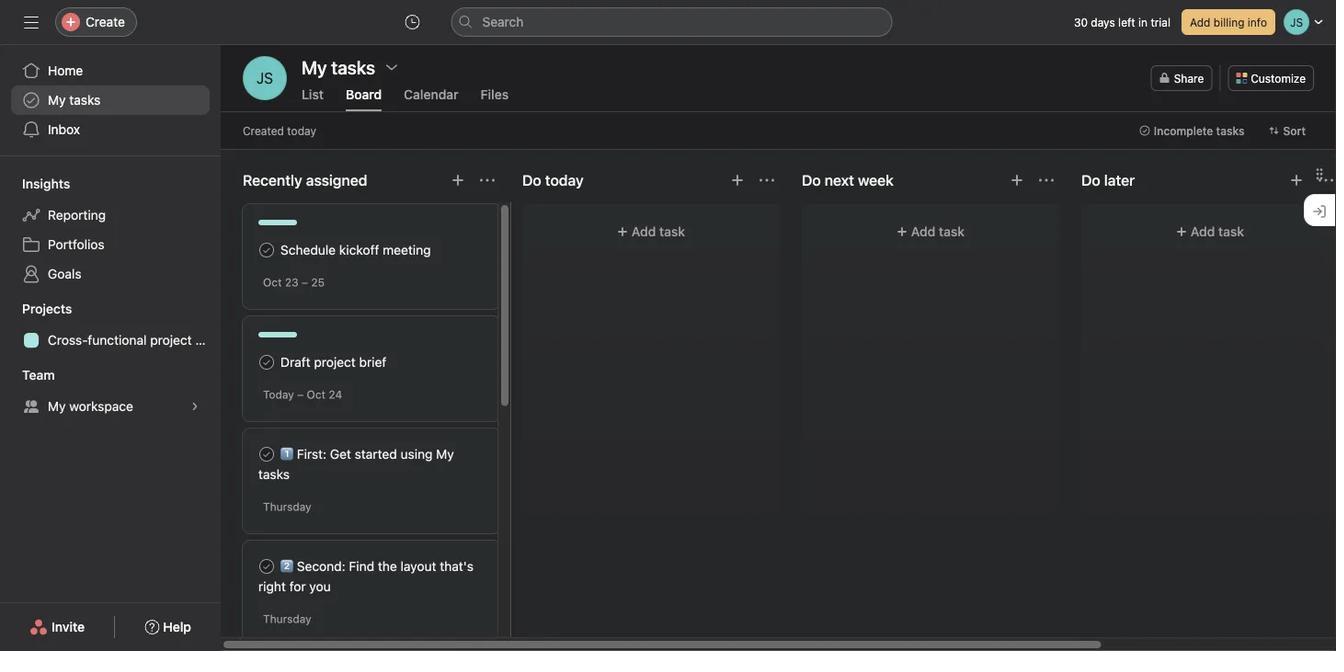 Task type: locate. For each thing, give the bounding box(es) containing it.
started
[[355, 447, 397, 462]]

1 completed checkbox from the top
[[256, 351, 278, 373]]

– left 25
[[302, 276, 308, 289]]

2 more section actions image from the left
[[1039, 173, 1054, 188]]

completed checkbox left 2️⃣
[[256, 556, 278, 578]]

show options image
[[385, 60, 399, 75]]

task for do today
[[660, 224, 685, 239]]

completed checkbox for 1️⃣ first: get started using my tasks
[[256, 443, 278, 465]]

1 horizontal spatial add task
[[911, 224, 965, 239]]

create
[[86, 14, 125, 29]]

my down team
[[48, 399, 66, 414]]

find
[[349, 559, 374, 574]]

search
[[482, 14, 524, 29]]

1 vertical spatial –
[[297, 388, 304, 401]]

0 horizontal spatial add task
[[632, 224, 685, 239]]

tasks inside dropdown button
[[1217, 124, 1245, 137]]

completed checkbox for 2️⃣ second: find the layout that's right for you
[[256, 556, 278, 578]]

completed image left 2️⃣
[[256, 556, 278, 578]]

2 add task image from the left
[[730, 173, 745, 188]]

add task image left more section actions icon
[[730, 173, 745, 188]]

completed image for draft
[[256, 351, 278, 373]]

inbox
[[48, 122, 80, 137]]

project up 24
[[314, 355, 356, 370]]

completed image left 1️⃣
[[256, 443, 278, 465]]

oct 23 – 25
[[263, 276, 325, 289]]

thursday button down "for"
[[263, 613, 312, 626]]

1 add task image from the left
[[451, 173, 465, 188]]

0 horizontal spatial project
[[150, 333, 192, 348]]

recently assigned
[[243, 172, 367, 189]]

task
[[660, 224, 685, 239], [939, 224, 965, 239], [1219, 224, 1245, 239]]

1 more section actions image from the left
[[480, 173, 495, 188]]

2 thursday from the top
[[263, 613, 312, 626]]

2 task from the left
[[939, 224, 965, 239]]

1 vertical spatial completed checkbox
[[256, 443, 278, 465]]

1 horizontal spatial oct
[[307, 388, 326, 401]]

0 horizontal spatial tasks
[[69, 92, 101, 108]]

1 vertical spatial thursday
[[263, 613, 312, 626]]

more section actions image
[[480, 173, 495, 188], [1039, 173, 1054, 188]]

–
[[302, 276, 308, 289], [297, 388, 304, 401]]

more section actions image left do later
[[1039, 173, 1054, 188]]

add for do next week
[[911, 224, 936, 239]]

0 horizontal spatial add task image
[[451, 173, 465, 188]]

0 vertical spatial tasks
[[69, 92, 101, 108]]

oct left 23
[[263, 276, 282, 289]]

add task button for do next week
[[813, 215, 1049, 248]]

completed image
[[256, 239, 278, 261], [256, 351, 278, 373]]

do
[[802, 172, 821, 189]]

do next week
[[802, 172, 894, 189]]

Completed checkbox
[[256, 351, 278, 373], [256, 443, 278, 465]]

1 task from the left
[[660, 224, 685, 239]]

my
[[48, 92, 66, 108], [48, 399, 66, 414], [436, 447, 454, 462]]

completed image left draft
[[256, 351, 278, 373]]

thursday button
[[263, 500, 312, 513], [263, 613, 312, 626]]

add
[[1190, 16, 1211, 29], [632, 224, 656, 239], [911, 224, 936, 239], [1191, 224, 1215, 239]]

list link
[[302, 87, 324, 111]]

0 horizontal spatial add task button
[[534, 215, 769, 248]]

1 vertical spatial tasks
[[1217, 124, 1245, 137]]

project
[[150, 333, 192, 348], [314, 355, 356, 370]]

0 vertical spatial completed checkbox
[[256, 239, 278, 261]]

my right using
[[436, 447, 454, 462]]

cross-functional project plan link
[[11, 326, 221, 355]]

completed image
[[256, 443, 278, 465], [256, 556, 278, 578]]

1 vertical spatial my
[[48, 399, 66, 414]]

0 vertical spatial thursday
[[263, 500, 312, 513]]

thursday for right
[[263, 613, 312, 626]]

24
[[329, 388, 342, 401]]

kickoff
[[339, 242, 379, 258]]

my up inbox
[[48, 92, 66, 108]]

2 horizontal spatial add task button
[[1093, 215, 1328, 248]]

add billing info
[[1190, 16, 1268, 29]]

completed image for 1️⃣ first: get started using my tasks
[[256, 443, 278, 465]]

1 vertical spatial completed image
[[256, 351, 278, 373]]

add task image left do later
[[1010, 173, 1025, 188]]

using
[[401, 447, 433, 462]]

2 horizontal spatial add task
[[1191, 224, 1245, 239]]

calendar link
[[404, 87, 459, 111]]

add task image for recently assigned
[[451, 173, 465, 188]]

add task
[[632, 224, 685, 239], [911, 224, 965, 239], [1191, 224, 1245, 239]]

workspace
[[69, 399, 133, 414]]

1 horizontal spatial more section actions image
[[1039, 173, 1054, 188]]

tasks inside global element
[[69, 92, 101, 108]]

oct left 24
[[307, 388, 326, 401]]

completed checkbox for draft project brief
[[256, 351, 278, 373]]

task for do later
[[1219, 224, 1245, 239]]

thursday down "for"
[[263, 613, 312, 626]]

cross-functional project plan
[[48, 333, 221, 348]]

my for my workspace
[[48, 399, 66, 414]]

1 add task button from the left
[[534, 215, 769, 248]]

1 completed checkbox from the top
[[256, 239, 278, 261]]

my inside my workspace link
[[48, 399, 66, 414]]

sort
[[1284, 124, 1306, 137]]

task for do next week
[[939, 224, 965, 239]]

more section actions image
[[760, 173, 775, 188]]

2 completed image from the top
[[256, 351, 278, 373]]

invite
[[52, 620, 85, 635]]

add task image
[[451, 173, 465, 188], [730, 173, 745, 188], [1010, 173, 1025, 188]]

do today
[[522, 172, 584, 189]]

3 task from the left
[[1219, 224, 1245, 239]]

2 horizontal spatial tasks
[[1217, 124, 1245, 137]]

add task image down calendar link
[[451, 173, 465, 188]]

goals link
[[11, 259, 210, 289]]

2 horizontal spatial add task image
[[1010, 173, 1025, 188]]

0 horizontal spatial oct
[[263, 276, 282, 289]]

2 vertical spatial tasks
[[258, 467, 290, 482]]

1 vertical spatial completed checkbox
[[256, 556, 278, 578]]

1 horizontal spatial add task button
[[813, 215, 1049, 248]]

1 vertical spatial completed image
[[256, 556, 278, 578]]

3 add task button from the left
[[1093, 215, 1328, 248]]

left
[[1119, 16, 1136, 29]]

0 vertical spatial oct
[[263, 276, 282, 289]]

3 add task image from the left
[[1010, 173, 1025, 188]]

0 horizontal spatial task
[[660, 224, 685, 239]]

23
[[285, 276, 299, 289]]

team
[[22, 367, 55, 383]]

add task button
[[534, 215, 769, 248], [813, 215, 1049, 248], [1093, 215, 1328, 248]]

list
[[302, 87, 324, 102]]

calendar
[[404, 87, 459, 102]]

2 add task from the left
[[911, 224, 965, 239]]

share
[[1174, 72, 1204, 85]]

more section actions image for recently assigned
[[480, 173, 495, 188]]

0 vertical spatial thursday button
[[263, 500, 312, 513]]

2 horizontal spatial task
[[1219, 224, 1245, 239]]

1 horizontal spatial add task image
[[730, 173, 745, 188]]

1 thursday button from the top
[[263, 500, 312, 513]]

created
[[243, 124, 284, 137]]

0 vertical spatial completed image
[[256, 239, 278, 261]]

completed checkbox left 1️⃣
[[256, 443, 278, 465]]

meeting
[[383, 242, 431, 258]]

1 vertical spatial thursday button
[[263, 613, 312, 626]]

next week
[[825, 172, 894, 189]]

thursday down 1️⃣
[[263, 500, 312, 513]]

thursday button down 1️⃣
[[263, 500, 312, 513]]

thursday
[[263, 500, 312, 513], [263, 613, 312, 626]]

tasks
[[69, 92, 101, 108], [1217, 124, 1245, 137], [258, 467, 290, 482]]

2 add task button from the left
[[813, 215, 1049, 248]]

add task for do next week
[[911, 224, 965, 239]]

help
[[163, 620, 191, 635]]

Completed checkbox
[[256, 239, 278, 261], [256, 556, 278, 578]]

help button
[[133, 611, 203, 644]]

project left plan
[[150, 333, 192, 348]]

– right today
[[297, 388, 304, 401]]

for
[[289, 579, 306, 594]]

0 vertical spatial my
[[48, 92, 66, 108]]

add for do later
[[1191, 224, 1215, 239]]

2 completed checkbox from the top
[[256, 556, 278, 578]]

2️⃣ second: find the layout that's right for you
[[258, 559, 474, 594]]

see details, my workspace image
[[189, 401, 201, 412]]

2 completed checkbox from the top
[[256, 443, 278, 465]]

1 vertical spatial oct
[[307, 388, 326, 401]]

plan
[[195, 333, 221, 348]]

1 horizontal spatial task
[[939, 224, 965, 239]]

0 vertical spatial completed checkbox
[[256, 351, 278, 373]]

tasks down 1️⃣
[[258, 467, 290, 482]]

completed image left "schedule"
[[256, 239, 278, 261]]

completed checkbox left "schedule"
[[256, 239, 278, 261]]

1 add task from the left
[[632, 224, 685, 239]]

insights element
[[0, 167, 221, 293]]

insights
[[22, 176, 70, 191]]

reporting link
[[11, 201, 210, 230]]

more section actions image left do today
[[480, 173, 495, 188]]

team button
[[0, 366, 55, 385]]

tasks down home
[[69, 92, 101, 108]]

1 horizontal spatial tasks
[[258, 467, 290, 482]]

1 completed image from the top
[[256, 239, 278, 261]]

add task for do later
[[1191, 224, 1245, 239]]

first:
[[297, 447, 327, 462]]

layout
[[401, 559, 436, 574]]

my for my tasks
[[48, 92, 66, 108]]

search button
[[451, 7, 893, 37]]

2 completed image from the top
[[256, 556, 278, 578]]

3 add task from the left
[[1191, 224, 1245, 239]]

that's
[[440, 559, 474, 574]]

tasks right incomplete
[[1217, 124, 1245, 137]]

completed checkbox left draft
[[256, 351, 278, 373]]

sort button
[[1261, 118, 1314, 143]]

1 horizontal spatial project
[[314, 355, 356, 370]]

0 vertical spatial completed image
[[256, 443, 278, 465]]

my inside my tasks link
[[48, 92, 66, 108]]

1 completed image from the top
[[256, 443, 278, 465]]

completed checkbox for schedule kickoff meeting
[[256, 239, 278, 261]]

2 thursday button from the top
[[263, 613, 312, 626]]

2 vertical spatial my
[[436, 447, 454, 462]]

0 horizontal spatial more section actions image
[[480, 173, 495, 188]]

projects element
[[0, 293, 221, 359]]

created today
[[243, 124, 316, 137]]

1 thursday from the top
[[263, 500, 312, 513]]

incomplete tasks
[[1154, 124, 1245, 137]]



Task type: vqa. For each thing, say whether or not it's contained in the screenshot.
Do next week Add task
yes



Task type: describe. For each thing, give the bounding box(es) containing it.
tasks for my tasks
[[69, 92, 101, 108]]

brief
[[359, 355, 387, 370]]

history image
[[405, 15, 420, 29]]

thursday button for right
[[263, 613, 312, 626]]

my workspace
[[48, 399, 133, 414]]

add task image for do next week
[[1010, 173, 1025, 188]]

second:
[[297, 559, 346, 574]]

0 vertical spatial project
[[150, 333, 192, 348]]

in
[[1139, 16, 1148, 29]]

do later
[[1082, 172, 1135, 189]]

incomplete tasks button
[[1131, 118, 1253, 143]]

days
[[1091, 16, 1116, 29]]

customize button
[[1228, 65, 1314, 91]]

the
[[378, 559, 397, 574]]

billing
[[1214, 16, 1245, 29]]

teams element
[[0, 359, 221, 425]]

my inside 1️⃣ first: get started using my tasks
[[436, 447, 454, 462]]

30 days left in trial
[[1074, 16, 1171, 29]]

insights button
[[0, 175, 70, 193]]

tasks inside 1️⃣ first: get started using my tasks
[[258, 467, 290, 482]]

schedule
[[281, 242, 336, 258]]

draft project brief
[[281, 355, 387, 370]]

thursday for tasks
[[263, 500, 312, 513]]

info
[[1248, 16, 1268, 29]]

portfolios link
[[11, 230, 210, 259]]

files link
[[481, 87, 509, 111]]

create button
[[55, 7, 137, 37]]

you
[[309, 579, 331, 594]]

board
[[346, 87, 382, 102]]

my tasks
[[48, 92, 101, 108]]

my tasks
[[302, 56, 375, 78]]

share button
[[1151, 65, 1213, 91]]

completed image for 2️⃣ second: find the layout that's right for you
[[256, 556, 278, 578]]

1️⃣
[[281, 447, 293, 462]]

add task button for do today
[[534, 215, 769, 248]]

files
[[481, 87, 509, 102]]

today – oct 24
[[263, 388, 342, 401]]

draft
[[281, 355, 311, 370]]

js button
[[243, 56, 287, 100]]

customize
[[1251, 72, 1306, 85]]

add for do today
[[632, 224, 656, 239]]

search list box
[[451, 7, 893, 37]]

projects
[[22, 301, 72, 316]]

add task for do today
[[632, 224, 685, 239]]

add task button for do later
[[1093, 215, 1328, 248]]

cross-
[[48, 333, 88, 348]]

global element
[[0, 45, 221, 155]]

get
[[330, 447, 351, 462]]

incomplete
[[1154, 124, 1214, 137]]

schedule kickoff meeting
[[281, 242, 431, 258]]

1 vertical spatial project
[[314, 355, 356, 370]]

my workspace link
[[11, 392, 210, 421]]

add task image for do today
[[730, 173, 745, 188]]

board link
[[346, 87, 382, 111]]

goals
[[48, 266, 81, 281]]

today
[[263, 388, 294, 401]]

thursday button for tasks
[[263, 500, 312, 513]]

functional
[[88, 333, 147, 348]]

invite button
[[18, 611, 97, 644]]

hide sidebar image
[[24, 15, 39, 29]]

home
[[48, 63, 83, 78]]

add task image
[[1290, 173, 1304, 188]]

my tasks link
[[11, 86, 210, 115]]

inbox link
[[11, 115, 210, 144]]

more section actions image for do next week
[[1039, 173, 1054, 188]]

right
[[258, 579, 286, 594]]

reporting
[[48, 207, 106, 223]]

tasks for incomplete tasks
[[1217, 124, 1245, 137]]

30
[[1074, 16, 1088, 29]]

add inside button
[[1190, 16, 1211, 29]]

25
[[311, 276, 325, 289]]

home link
[[11, 56, 210, 86]]

trial
[[1151, 16, 1171, 29]]

add billing info button
[[1182, 9, 1276, 35]]

today
[[287, 124, 316, 137]]

2️⃣
[[281, 559, 293, 574]]

0 vertical spatial –
[[302, 276, 308, 289]]

1️⃣ first: get started using my tasks
[[258, 447, 454, 482]]

js
[[257, 69, 273, 87]]

completed image for schedule
[[256, 239, 278, 261]]

projects button
[[0, 300, 72, 318]]

portfolios
[[48, 237, 105, 252]]



